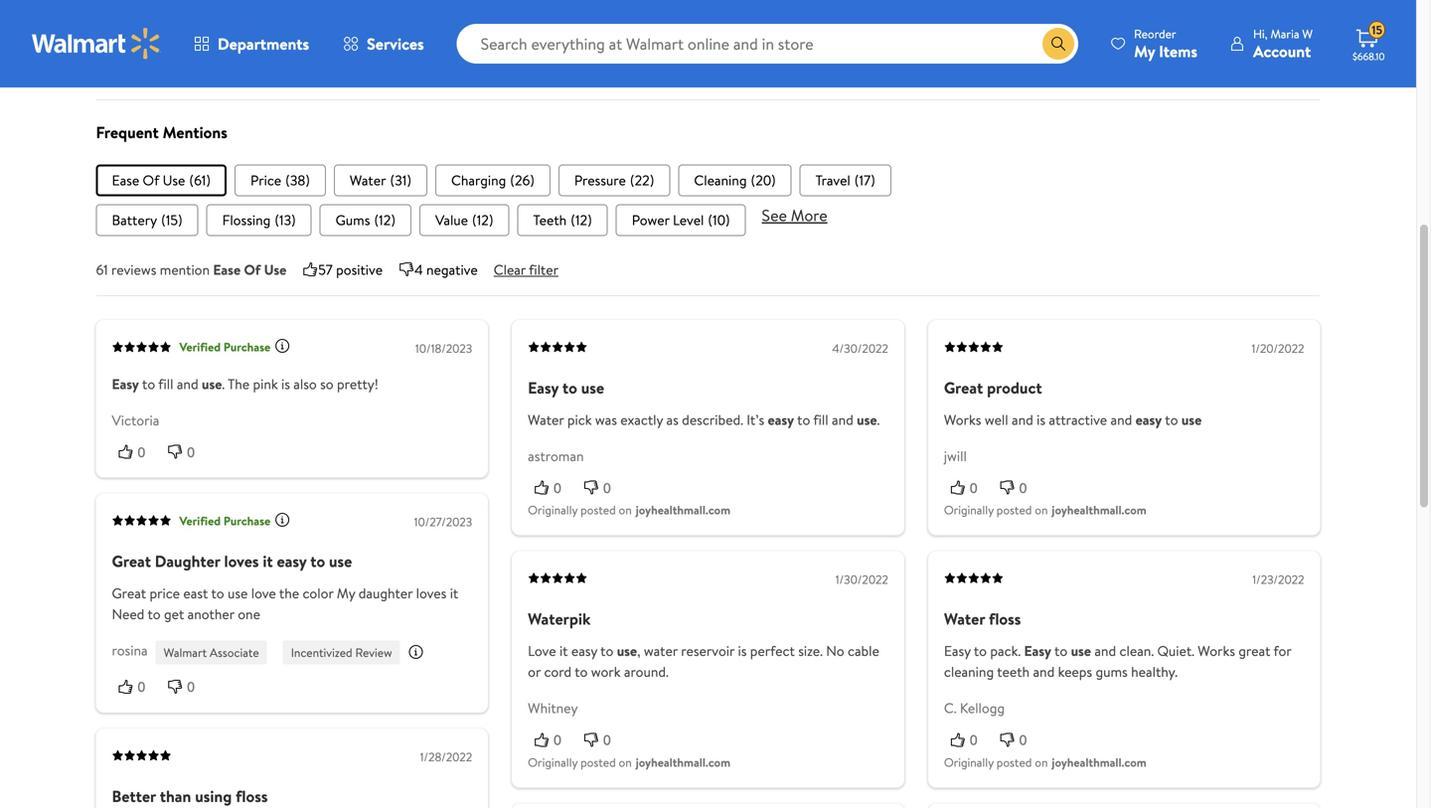 Task type: vqa. For each thing, say whether or not it's contained in the screenshot.


Task type: describe. For each thing, give the bounding box(es) containing it.
love it easy to use
[[528, 642, 637, 661]]

(10)
[[708, 210, 730, 230]]

1 horizontal spatial review
[[1133, 39, 1170, 56]]

one
[[238, 605, 260, 624]]

gums
[[336, 210, 370, 230]]

purchase for easy
[[224, 339, 271, 355]]

water floss
[[944, 608, 1022, 630]]

1/20/2022
[[1252, 340, 1305, 357]]

reviews
[[111, 260, 157, 279]]

easy to pack. easy to use
[[944, 642, 1092, 661]]

cleaning (20)
[[694, 170, 776, 190]]

incentivized review information image
[[408, 644, 424, 660]]

to right it's
[[798, 410, 811, 429]]

pretty!
[[337, 374, 379, 394]]

list item containing water
[[334, 164, 428, 196]]

to inside , water reservoir is perfect size. no cable or cord to work around.
[[575, 662, 588, 682]]

price (38)
[[251, 170, 310, 190]]

purchase for great  daughter loves it easy to use
[[224, 512, 271, 529]]

list item containing gums
[[320, 204, 412, 236]]

1 horizontal spatial fill
[[814, 410, 829, 429]]

use inside list item
[[163, 170, 185, 190]]

use inside great price east to use love the color  my daughter loves it need to get another one
[[228, 584, 248, 603]]

it's
[[747, 410, 765, 429]]

list item containing flossing
[[206, 204, 312, 236]]

see more button
[[762, 204, 828, 226]]

57
[[318, 260, 333, 279]]

0 vertical spatial fill
[[158, 374, 173, 394]]

associate
[[210, 645, 259, 661]]

posted for waterpik
[[581, 754, 616, 771]]

whitney
[[528, 699, 578, 718]]

as
[[667, 410, 679, 429]]

originally posted on joyhealthmall.com for great product
[[944, 502, 1147, 519]]

(31)
[[390, 170, 412, 190]]

easy up the teeth
[[1025, 642, 1052, 661]]

easy right it's
[[768, 410, 795, 429]]

easy up work
[[572, 642, 598, 661]]

great for great  daughter loves it easy to use
[[112, 551, 151, 572]]

(17)
[[855, 170, 876, 190]]

level
[[673, 210, 704, 230]]

is for , water reservoir is perfect size. no cable or cord to work around.
[[738, 642, 747, 661]]

account
[[1254, 40, 1312, 62]]

frequent mentions
[[96, 121, 228, 143]]

1 horizontal spatial use
[[264, 260, 287, 279]]

(61)
[[189, 170, 211, 190]]

1 vertical spatial floss
[[236, 786, 268, 808]]

verified purchase for great  daughter loves it easy to use
[[179, 512, 271, 529]]

verified purchase information image
[[275, 338, 291, 354]]

,
[[637, 642, 641, 661]]

quiet.
[[1158, 642, 1195, 661]]

1 vertical spatial .
[[878, 410, 880, 429]]

water
[[644, 642, 678, 661]]

list item containing cleaning
[[678, 164, 792, 196]]

product
[[988, 377, 1043, 399]]

value
[[435, 210, 468, 230]]

57 positive
[[318, 260, 383, 279]]

around.
[[624, 662, 669, 682]]

easy to use
[[528, 377, 605, 399]]

ease inside list item
[[112, 170, 139, 190]]

61 reviews mention ease of use
[[96, 260, 287, 279]]

posted for water floss
[[997, 754, 1032, 771]]

was
[[595, 410, 617, 429]]

water for water pick was exactly as described. it's easy to fill and use .
[[528, 410, 564, 429]]

charging (26)
[[451, 170, 535, 190]]

2 vertical spatial it
[[560, 642, 568, 661]]

cleaning
[[694, 170, 747, 190]]

originally posted on joyhealthmall.com for waterpik
[[528, 754, 731, 771]]

water for water floss
[[944, 608, 986, 630]]

sunny
[[1017, 36, 1053, 55]]

walmart image
[[32, 28, 161, 60]]

joyhealthmall.com for water floss
[[1052, 754, 1147, 771]]

great for great product
[[944, 377, 984, 399]]

victoria
[[112, 410, 159, 430]]

price
[[251, 170, 282, 190]]

keeps
[[1059, 662, 1093, 682]]

list item containing battery
[[96, 204, 198, 236]]

originally posted on joyhealthmall.com for easy to use
[[528, 502, 731, 519]]

easy for easy to use
[[528, 377, 559, 399]]

and up "gums"
[[1095, 642, 1117, 661]]

well
[[985, 410, 1009, 429]]

61
[[96, 260, 108, 279]]

daughter
[[155, 551, 220, 572]]

waterpik
[[528, 608, 591, 630]]

loves inside great price east to use love the color  my daughter loves it need to get another one
[[416, 584, 447, 603]]

great price east to use love the color  my daughter loves it need to get another one
[[112, 584, 459, 624]]

is for works well and is attractive and easy to use
[[1037, 410, 1046, 429]]

to up victoria
[[142, 374, 155, 394]]

water for water (31)
[[350, 170, 386, 190]]

great product
[[944, 377, 1043, 399]]

using
[[195, 786, 232, 808]]

1 horizontal spatial ease
[[213, 260, 241, 279]]

0 vertical spatial works
[[944, 410, 982, 429]]

or
[[528, 662, 541, 682]]

and left the "the"
[[177, 374, 198, 394]]

battery
[[112, 210, 157, 230]]

walmart
[[164, 645, 207, 661]]

1 vertical spatial of
[[244, 260, 261, 279]]

and right well
[[1012, 410, 1034, 429]]

0 horizontal spatial incentivized
[[291, 645, 353, 661]]

cable
[[848, 642, 880, 661]]

0 vertical spatial floss
[[989, 608, 1022, 630]]

10/27/2023
[[414, 514, 472, 531]]

1/23/2022
[[1253, 571, 1305, 588]]

verified for great  daughter loves it easy to use
[[179, 512, 221, 529]]

0 horizontal spatial is
[[281, 374, 290, 394]]

0 horizontal spatial it
[[263, 551, 273, 572]]

more
[[791, 204, 828, 226]]

another
[[188, 605, 235, 624]]

originally for water floss
[[944, 754, 994, 771]]

c.  kellogg
[[944, 699, 1005, 718]]

and right the teeth
[[1034, 662, 1055, 682]]

perfect
[[750, 642, 795, 661]]

list item containing ease of use
[[96, 164, 227, 196]]

better than using floss
[[112, 786, 268, 808]]

works well and is attractive and easy to use
[[944, 410, 1202, 429]]

and right attractive
[[1111, 410, 1133, 429]]

works inside "and clean. quiet.  works great for cleaning teeth and keeps gums healthy."
[[1198, 642, 1236, 661]]

pick
[[568, 410, 592, 429]]

power level (10)
[[632, 210, 730, 230]]

astroman
[[528, 446, 584, 466]]

gums
[[1096, 662, 1128, 682]]

services button
[[326, 20, 441, 68]]

(12) for value (12)
[[472, 210, 494, 230]]

love
[[528, 642, 556, 661]]

clear filter button
[[494, 260, 559, 279]]

pack.
[[991, 642, 1021, 661]]

to right attractive
[[1166, 410, 1179, 429]]

need
[[112, 605, 145, 624]]

on for great product
[[1035, 502, 1048, 519]]

joyhealthmall.com for waterpik
[[636, 754, 731, 771]]

easy right attractive
[[1136, 410, 1163, 429]]

value (12)
[[435, 210, 494, 230]]



Task type: locate. For each thing, give the bounding box(es) containing it.
1 horizontal spatial floss
[[989, 608, 1022, 630]]

filter
[[529, 260, 559, 279]]

3 (12) from the left
[[571, 210, 592, 230]]

great up price
[[112, 551, 151, 572]]

list item containing travel
[[800, 164, 892, 196]]

my left the items
[[1135, 40, 1156, 62]]

originally down jwill on the bottom right
[[944, 502, 994, 519]]

0 horizontal spatial ease
[[112, 170, 139, 190]]

color
[[303, 584, 334, 603]]

1 vertical spatial incentivized
[[291, 645, 353, 661]]

1/28/2022
[[420, 749, 472, 766]]

great for great price east to use love the color  my daughter loves it need to get another one
[[112, 584, 146, 603]]

1 vertical spatial incentivized review
[[291, 645, 392, 661]]

0 horizontal spatial review
[[355, 645, 392, 661]]

loves up 'love'
[[224, 551, 259, 572]]

great
[[944, 377, 984, 399], [112, 551, 151, 572], [112, 584, 146, 603]]

kellogg
[[960, 699, 1005, 718]]

2 horizontal spatial water
[[944, 608, 986, 630]]

mention
[[160, 260, 210, 279]]

1 vertical spatial verified purchase
[[179, 512, 271, 529]]

verified purchase up the "the"
[[179, 339, 271, 355]]

incentivized right search icon in the top right of the page
[[1069, 39, 1131, 56]]

daughter
[[359, 584, 413, 603]]

hi, maria w account
[[1254, 25, 1314, 62]]

0 vertical spatial ease
[[112, 170, 139, 190]]

0 horizontal spatial fill
[[158, 374, 173, 394]]

is left the also
[[281, 374, 290, 394]]

0 horizontal spatial my
[[337, 584, 355, 603]]

water
[[350, 170, 386, 190], [528, 410, 564, 429], [944, 608, 986, 630]]

1 vertical spatial loves
[[416, 584, 447, 603]]

0 vertical spatial it
[[263, 551, 273, 572]]

0 horizontal spatial (12)
[[374, 210, 396, 230]]

to up "keeps"
[[1055, 642, 1068, 661]]

healthy.
[[1132, 662, 1178, 682]]

see more
[[762, 204, 828, 226]]

1 horizontal spatial (12)
[[472, 210, 494, 230]]

1 verified purchase from the top
[[179, 339, 271, 355]]

joyhealthmall.com down "gums"
[[1052, 754, 1147, 771]]

to up work
[[601, 642, 614, 661]]

(12) right gums
[[374, 210, 396, 230]]

0 horizontal spatial floss
[[236, 786, 268, 808]]

0
[[138, 444, 145, 460], [187, 444, 195, 460], [554, 480, 562, 496], [604, 480, 611, 496], [970, 480, 978, 496], [1020, 480, 1028, 496], [138, 679, 145, 695], [187, 679, 195, 695], [554, 733, 562, 748], [604, 733, 611, 748], [970, 733, 978, 748], [1020, 733, 1028, 748]]

(15)
[[161, 210, 183, 230]]

2 horizontal spatial is
[[1037, 410, 1046, 429]]

originally down astroman
[[528, 502, 578, 519]]

0 horizontal spatial loves
[[224, 551, 259, 572]]

0 vertical spatial purchase
[[224, 339, 271, 355]]

review left incentivized review information icon
[[355, 645, 392, 661]]

gums (12)
[[336, 210, 396, 230]]

teeth
[[534, 210, 567, 230]]

incentivized review right search icon in the top right of the page
[[1069, 39, 1170, 56]]

size.
[[799, 642, 823, 661]]

ease right mention
[[213, 260, 241, 279]]

0 horizontal spatial incentivized review
[[291, 645, 392, 661]]

list
[[96, 164, 1321, 196]]

teeth (12)
[[534, 210, 592, 230]]

list item containing power level
[[616, 204, 746, 236]]

flossing (13)
[[222, 210, 296, 230]]

of down the flossing
[[244, 260, 261, 279]]

joyhealthmall.com down attractive
[[1052, 502, 1147, 519]]

1 vertical spatial review
[[355, 645, 392, 661]]

great up the need
[[112, 584, 146, 603]]

it up 'love'
[[263, 551, 273, 572]]

use left 57
[[264, 260, 287, 279]]

see more list
[[96, 204, 1321, 236]]

0 vertical spatial great
[[944, 377, 984, 399]]

water inside list item
[[350, 170, 386, 190]]

(26)
[[510, 170, 535, 190]]

2 (12) from the left
[[472, 210, 494, 230]]

originally posted on joyhealthmall.com down works well and is attractive and easy to use
[[944, 502, 1147, 519]]

incentivized review
[[1069, 39, 1170, 56], [291, 645, 392, 661]]

list item containing teeth
[[518, 204, 608, 236]]

list item containing value
[[420, 204, 510, 236]]

see
[[762, 204, 787, 226]]

posted
[[581, 502, 616, 519], [997, 502, 1032, 519], [581, 754, 616, 771], [997, 754, 1032, 771]]

2 verified purchase from the top
[[179, 512, 271, 529]]

cleaning
[[944, 662, 994, 682]]

easy up astroman
[[528, 377, 559, 399]]

1 horizontal spatial of
[[244, 260, 261, 279]]

1 vertical spatial purchase
[[224, 512, 271, 529]]

1 vertical spatial it
[[450, 584, 459, 603]]

0 horizontal spatial of
[[143, 170, 159, 190]]

verified purchase information image
[[275, 512, 291, 528]]

frequent
[[96, 121, 159, 143]]

$668.10
[[1353, 50, 1386, 63]]

0 vertical spatial use
[[163, 170, 185, 190]]

1 horizontal spatial .
[[878, 410, 880, 429]]

loves right daughter
[[416, 584, 447, 603]]

0 vertical spatial of
[[143, 170, 159, 190]]

1 vertical spatial use
[[264, 260, 287, 279]]

(12) for teeth (12)
[[571, 210, 592, 230]]

is inside , water reservoir is perfect size. no cable or cord to work around.
[[738, 642, 747, 661]]

joyhealthmall.com for easy to use
[[636, 502, 731, 519]]

Walmart Site-Wide search field
[[457, 24, 1079, 64]]

easy for easy to pack. easy to use
[[944, 642, 971, 661]]

originally down whitney
[[528, 754, 578, 771]]

joyhealthmall.com down as
[[636, 502, 731, 519]]

clear filter
[[494, 260, 559, 279]]

0 vertical spatial water
[[350, 170, 386, 190]]

(22)
[[630, 170, 655, 190]]

easy
[[768, 410, 795, 429], [1136, 410, 1163, 429], [277, 551, 307, 572], [572, 642, 598, 661]]

10/18/2023
[[416, 340, 472, 357]]

0 vertical spatial incentivized
[[1069, 39, 1131, 56]]

on for easy to use
[[619, 502, 632, 519]]

4/30/2022
[[833, 340, 889, 357]]

originally posted on joyhealthmall.com for water floss
[[944, 754, 1147, 771]]

2 purchase from the top
[[224, 512, 271, 529]]

on for waterpik
[[619, 754, 632, 771]]

is left perfect
[[738, 642, 747, 661]]

originally posted on joyhealthmall.com
[[528, 502, 731, 519], [944, 502, 1147, 519], [528, 754, 731, 771], [944, 754, 1147, 771]]

0 vertical spatial my
[[1135, 40, 1156, 62]]

of inside list item
[[143, 170, 159, 190]]

fill
[[158, 374, 173, 394], [814, 410, 829, 429]]

posted down well
[[997, 502, 1032, 519]]

works left well
[[944, 410, 982, 429]]

originally down the c.  kellogg
[[944, 754, 994, 771]]

incentivized
[[1069, 39, 1131, 56], [291, 645, 353, 661]]

no
[[827, 642, 845, 661]]

0 horizontal spatial use
[[163, 170, 185, 190]]

posted down work
[[581, 754, 616, 771]]

reservoir
[[681, 642, 735, 661]]

it right daughter
[[450, 584, 459, 603]]

is left attractive
[[1037, 410, 1046, 429]]

1 vertical spatial water
[[528, 410, 564, 429]]

1 horizontal spatial is
[[738, 642, 747, 661]]

posted for easy to use
[[581, 502, 616, 519]]

(12) right value
[[472, 210, 494, 230]]

jwill
[[944, 446, 967, 466]]

1 verified from the top
[[179, 339, 221, 355]]

review right search icon in the top right of the page
[[1133, 39, 1170, 56]]

departments
[[218, 33, 309, 55]]

great inside great price east to use love the color  my daughter loves it need to get another one
[[112, 584, 146, 603]]

. left the "the"
[[222, 374, 225, 394]]

0 vertical spatial verified
[[179, 339, 221, 355]]

to up pick
[[563, 377, 578, 399]]

1 horizontal spatial my
[[1135, 40, 1156, 62]]

list item
[[96, 164, 227, 196], [235, 164, 326, 196], [334, 164, 428, 196], [436, 164, 551, 196], [559, 164, 671, 196], [678, 164, 792, 196], [800, 164, 892, 196], [96, 204, 198, 236], [206, 204, 312, 236], [320, 204, 412, 236], [420, 204, 510, 236], [518, 204, 608, 236], [616, 204, 746, 236]]

it up "cord"
[[560, 642, 568, 661]]

1 (12) from the left
[[374, 210, 396, 230]]

0 vertical spatial review
[[1133, 39, 1170, 56]]

and
[[177, 374, 198, 394], [832, 410, 854, 429], [1012, 410, 1034, 429], [1111, 410, 1133, 429], [1095, 642, 1117, 661], [1034, 662, 1055, 682]]

1 vertical spatial works
[[1198, 642, 1236, 661]]

described.
[[682, 410, 744, 429]]

1 horizontal spatial it
[[450, 584, 459, 603]]

floss right using
[[236, 786, 268, 808]]

on
[[619, 502, 632, 519], [1035, 502, 1048, 519], [619, 754, 632, 771], [1035, 754, 1048, 771]]

for
[[1274, 642, 1292, 661]]

joyhealthmall.com down around.
[[636, 754, 731, 771]]

water left (31)
[[350, 170, 386, 190]]

list containing ease of use
[[96, 164, 1321, 196]]

to up color
[[310, 551, 325, 572]]

fill right it's
[[814, 410, 829, 429]]

verified purchase for easy
[[179, 339, 271, 355]]

ease of use (61)
[[112, 170, 211, 190]]

0 vertical spatial .
[[222, 374, 225, 394]]

to up cleaning
[[974, 642, 987, 661]]

0 vertical spatial is
[[281, 374, 290, 394]]

easy to fill and use . the pink is also so pretty!
[[112, 374, 379, 394]]

2 vertical spatial great
[[112, 584, 146, 603]]

1 horizontal spatial incentivized
[[1069, 39, 1131, 56]]

water up cleaning
[[944, 608, 986, 630]]

easy for easy to fill and use . the pink is also so pretty!
[[112, 374, 139, 394]]

1 vertical spatial ease
[[213, 260, 241, 279]]

1 horizontal spatial incentivized review
[[1069, 39, 1170, 56]]

1 purchase from the top
[[224, 339, 271, 355]]

purchase left verified purchase information image
[[224, 512, 271, 529]]

2 horizontal spatial it
[[560, 642, 568, 661]]

services
[[367, 33, 424, 55]]

use
[[202, 374, 222, 394], [581, 377, 605, 399], [857, 410, 878, 429], [1182, 410, 1202, 429], [329, 551, 352, 572], [228, 584, 248, 603], [617, 642, 637, 661], [1071, 642, 1092, 661]]

1 horizontal spatial water
[[528, 410, 564, 429]]

reorder my items
[[1135, 25, 1198, 62]]

also
[[294, 374, 317, 394]]

ease up battery
[[112, 170, 139, 190]]

joyhealthmall.com for great product
[[1052, 502, 1147, 519]]

easy
[[112, 374, 139, 394], [528, 377, 559, 399], [944, 642, 971, 661], [1025, 642, 1052, 661]]

and clean. quiet.  works great for cleaning teeth and keeps gums healthy.
[[944, 642, 1292, 682]]

originally posted on joyhealthmall.com down around.
[[528, 754, 731, 771]]

originally for waterpik
[[528, 754, 578, 771]]

teeth
[[998, 662, 1030, 682]]

great  daughter loves it easy to use
[[112, 551, 352, 572]]

.
[[222, 374, 225, 394], [878, 410, 880, 429]]

verified for easy
[[179, 339, 221, 355]]

purchase left verified purchase information icon
[[224, 339, 271, 355]]

easy up the
[[277, 551, 307, 572]]

posted down the kellogg
[[997, 754, 1032, 771]]

great left product
[[944, 377, 984, 399]]

1 horizontal spatial loves
[[416, 584, 447, 603]]

easy up cleaning
[[944, 642, 971, 661]]

1 vertical spatial is
[[1037, 410, 1046, 429]]

cord
[[544, 662, 572, 682]]

(12)
[[374, 210, 396, 230], [472, 210, 494, 230], [571, 210, 592, 230]]

my right color
[[337, 584, 355, 603]]

1 vertical spatial fill
[[814, 410, 829, 429]]

works left great
[[1198, 642, 1236, 661]]

items
[[1160, 40, 1198, 62]]

15
[[1372, 22, 1383, 38]]

on for water floss
[[1035, 754, 1048, 771]]

my
[[1135, 40, 1156, 62], [337, 584, 355, 603]]

it inside great price east to use love the color  my daughter loves it need to get another one
[[450, 584, 459, 603]]

(20)
[[751, 170, 776, 190]]

1 vertical spatial my
[[337, 584, 355, 603]]

my inside great price east to use love the color  my daughter loves it need to get another one
[[337, 584, 355, 603]]

negative
[[427, 260, 478, 279]]

2 vertical spatial is
[[738, 642, 747, 661]]

originally for great product
[[944, 502, 994, 519]]

departments button
[[177, 20, 326, 68]]

floss up 'pack.'
[[989, 608, 1022, 630]]

2 verified from the top
[[179, 512, 221, 529]]

0 vertical spatial incentivized review
[[1069, 39, 1170, 56]]

0 vertical spatial loves
[[224, 551, 259, 572]]

0 horizontal spatial .
[[222, 374, 225, 394]]

water pick was exactly as described. it's easy to fill and use .
[[528, 410, 880, 429]]

than
[[160, 786, 191, 808]]

2 horizontal spatial (12)
[[571, 210, 592, 230]]

reorder
[[1135, 25, 1177, 42]]

walmart associate
[[164, 645, 259, 661]]

flossing
[[222, 210, 271, 230]]

list item containing price
[[235, 164, 326, 196]]

(12) right "teeth"
[[571, 210, 592, 230]]

. down 4/30/2022
[[878, 410, 880, 429]]

1 horizontal spatial works
[[1198, 642, 1236, 661]]

list item containing charging
[[436, 164, 551, 196]]

use left (61)
[[163, 170, 185, 190]]

pink
[[253, 374, 278, 394]]

floss
[[989, 608, 1022, 630], [236, 786, 268, 808]]

0 vertical spatial verified purchase
[[179, 339, 271, 355]]

posted for great product
[[997, 502, 1032, 519]]

to left the get
[[148, 605, 161, 624]]

my inside reorder my items
[[1135, 40, 1156, 62]]

travel
[[816, 170, 851, 190]]

0 horizontal spatial water
[[350, 170, 386, 190]]

water (31)
[[350, 170, 412, 190]]

incentivized review down color
[[291, 645, 392, 661]]

verified up 'daughter'
[[179, 512, 221, 529]]

1 vertical spatial great
[[112, 551, 151, 572]]

search icon image
[[1051, 36, 1067, 52]]

originally posted on joyhealthmall.com down the kellogg
[[944, 754, 1147, 771]]

Search search field
[[457, 24, 1079, 64]]

fill up victoria
[[158, 374, 173, 394]]

and down 4/30/2022
[[832, 410, 854, 429]]

1 vertical spatial verified
[[179, 512, 221, 529]]

(13)
[[275, 210, 296, 230]]

to down love it easy to use
[[575, 662, 588, 682]]

originally for easy to use
[[528, 502, 578, 519]]

(12) for gums (12)
[[374, 210, 396, 230]]

incentivized down color
[[291, 645, 353, 661]]

2 vertical spatial water
[[944, 608, 986, 630]]

posted down astroman
[[581, 502, 616, 519]]

water left pick
[[528, 410, 564, 429]]

the
[[279, 584, 299, 603]]

0 horizontal spatial works
[[944, 410, 982, 429]]

charging
[[451, 170, 506, 190]]

verified up easy to fill and use . the pink is also so pretty! on the left
[[179, 339, 221, 355]]

to up another
[[211, 584, 224, 603]]

of up battery (15)
[[143, 170, 159, 190]]

mentions
[[163, 121, 228, 143]]

list item containing pressure
[[559, 164, 671, 196]]

verified purchase up the great  daughter loves it easy to use
[[179, 512, 271, 529]]

4
[[415, 260, 423, 279]]

originally posted on joyhealthmall.com down astroman
[[528, 502, 731, 519]]

easy up victoria
[[112, 374, 139, 394]]

maria
[[1271, 25, 1300, 42]]



